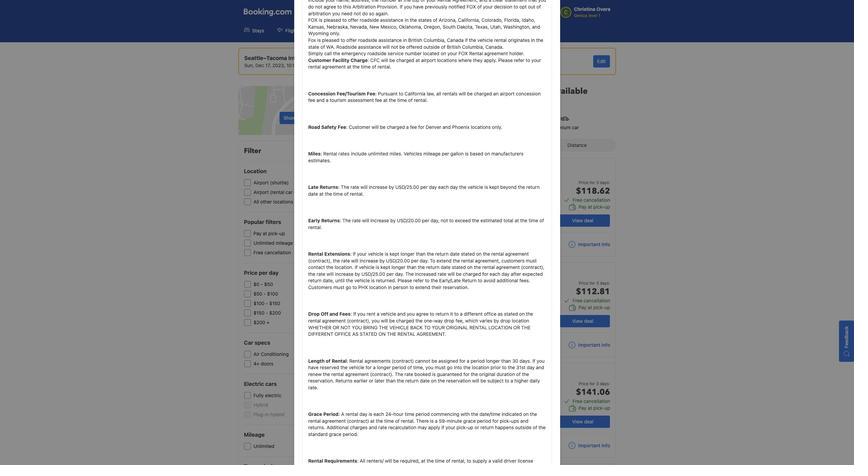 Task type: vqa. For each thing, say whether or not it's contained in the screenshot.
right filters
yes



Task type: describe. For each thing, give the bounding box(es) containing it.
rental down grace
[[308, 418, 321, 424]]

rental inside fox is pleased to offer roadside assistance in the states of arizona, california, colorado, florida, idaho, kansas, nebraska, nevada, new mexico, oklahoma, oregon, south dakota, texas, utah, washington, and wyoming only. fox is pleased to offer roadside assistance in british columbia, canada if the vehicle rental originates in the state of wa. roadside assistance will not be offered outside of british columbia, canada. simply call the emergency roadside service number located on your fox rental agreement holder. customer facility charge
[[494, 37, 507, 43]]

you right days.
[[537, 358, 545, 364]]

1 vertical spatial pleased
[[322, 37, 339, 43]]

1 vertical spatial $100
[[254, 300, 265, 306]]

large car button
[[432, 111, 466, 135]]

of inside : all renters/ will be required, at the time of rental, to supply a valid driver license (u.s., or country license accompanied with an international license and passport), current home addres
[[446, 458, 450, 464]]

1 or from the left
[[333, 325, 339, 330]]

0 vertical spatial may
[[386, 101, 397, 107]]

(u.s.,
[[308, 465, 320, 465]]

all inside : pursuant to california law, all rentals will be charged an airport concession fee and a tourism assessment fee at the time of rental.
[[436, 91, 441, 96]]

to down the increased on the bottom of the page
[[425, 278, 429, 284]]

view deal for $141.06
[[572, 419, 594, 425]]

: right safety
[[346, 124, 347, 130]]

and right off
[[329, 311, 338, 317]]

rate inside the ': the rate will increase by usd/25.00 per day each day the vehicle is kept beyond the return date at the time of rental.'
[[350, 184, 359, 190]]

in right the originates
[[531, 37, 535, 43]]

attractions link
[[404, 23, 448, 38]]

rate.
[[308, 385, 318, 390]]

(contract), inside : if you rent a vehicle and you agree to  return it to a different office as stated on the rental agreement (contract), you will be charged the one-way drop fee, which varies by drop location whether or not you bring the vehicle back to your original rental location or the different office as stated on the rental agreement.
[[347, 318, 370, 324]]

assigned
[[438, 358, 458, 364]]

1 vertical spatial customer
[[349, 124, 370, 130]]

drop-off location element
[[367, 54, 465, 62]]

or inside suv ford explorer or similar
[[475, 371, 479, 376]]

for inside price for 3 days: $112.81
[[590, 281, 595, 286]]

stays link
[[238, 23, 270, 38]]

rental up economy toyota yaris or similar at the right bottom of page
[[461, 258, 474, 264]]

returns for early returns
[[321, 218, 340, 223]]

2 vertical spatial roadside
[[367, 51, 386, 56]]

day down jeep
[[450, 184, 458, 190]]

pick- down the 'minute'
[[457, 425, 468, 431]]

miles
[[308, 151, 321, 157]]

rental up reserved
[[332, 358, 347, 364]]

agreement inside ': rental agreements (contract) cannot be assigned for a period longer than 30 days. if you have reserved the vehicle for a longer period of time, you must go into the location prior to the 31st day and renew the rental agreement (contract). the rate booked is guaranteed for the original duration of the reservation. returns earlier or later than the return date on the reservation will be subject to a higher daily rate.'
[[345, 371, 369, 377]]

4+
[[254, 361, 260, 367]]

agreement inside : a rental day is each 24-hour time period commencing with the date/time indicated on the rental agreement (contract) at the time of rental. there is a 59-minute grace period for pick-ups and returns. additional charges and rate recalculation may apply if your pick-up or return happens outside of the standard grace period.
[[322, 418, 346, 424]]

date up economy
[[450, 251, 460, 257]]

1 vertical spatial cars
[[265, 381, 277, 387]]

cancellation for $141.06
[[584, 398, 610, 404]]

dec for seattle–tacoma international airport wed, dec 20, 2023, 10:00 am
[[379, 62, 388, 68]]

be inside fox is pleased to offer roadside assistance in the states of arizona, california, colorado, florida, idaho, kansas, nebraska, nevada, new mexico, oklahoma, oregon, south dakota, texas, utah, washington, and wyoming only. fox is pleased to offer roadside assistance in british columbia, canada if the vehicle rental originates in the state of wa. roadside assistance will not be offered outside of british columbia, canada. simply call the emergency roadside service number located on your fox rental agreement holder. customer facility charge
[[399, 44, 405, 50]]

1 seattle–tacoma international airport group from the left
[[244, 54, 342, 69]]

car right (rental in the top left of the page
[[286, 189, 293, 195]]

pay at pick-up up unlimited mileage
[[254, 231, 285, 236]]

0 vertical spatial offer
[[348, 17, 358, 23]]

vehicle inside ': rental agreements (contract) cannot be assigned for a period longer than 30 days. if you have reserved the vehicle for a longer period of time, you must go into the location prior to the 31st day and renew the rental agreement (contract). the rate booked is guaranteed for the original duration of the reservation. returns earlier or later than the return date on the reservation will be subject to a higher daily rate.'
[[349, 365, 364, 370]]

info for $112.81
[[602, 342, 610, 348]]

clear
[[321, 147, 333, 153]]

pick- up unlimited mileage
[[268, 231, 280, 236]]

at inside the ': the rate will increase by usd/20.00 per day, not to exceed the estimated total at the time of rental.'
[[515, 218, 519, 223]]

airport inside : cfc will be charged at airport locations where they apply. please refer to your rental agreement at the time of rental.
[[421, 57, 436, 63]]

17,
[[266, 62, 271, 68]]

3 for $141.06
[[596, 381, 599, 386]]

number
[[405, 51, 422, 56]]

pursuant
[[378, 91, 398, 96]]

airport inside 'seattle–tacoma international airport sun, dec 17, 2023, 10:00 am'
[[324, 55, 342, 61]]

rental inside ": rental rates include unlimited miles. vehicles mileage per gallon is based on manufacturers estimates."
[[323, 151, 337, 157]]

view deal button for $118.62
[[556, 215, 610, 227]]

2 vertical spatial assistance
[[358, 44, 381, 50]]

product card group containing $118.62
[[367, 158, 616, 257]]

be inside : cfc will be charged at airport locations where they apply. please refer to your rental agreement at the time of rental.
[[389, 57, 395, 63]]

0 vertical spatial extend
[[437, 258, 452, 264]]

free cancellation for $118.62
[[573, 197, 610, 203]]

pay down popular in the top left of the page
[[254, 231, 262, 236]]

0 horizontal spatial must
[[333, 284, 344, 290]]

if inside fox is pleased to offer roadside assistance in the states of arizona, california, colorado, florida, idaho, kansas, nebraska, nevada, new mexico, oklahoma, oregon, south dakota, texas, utah, washington, and wyoming only. fox is pleased to offer roadside assistance in british columbia, canada if the vehicle rental originates in the state of wa. roadside assistance will not be offered outside of british columbia, canada. simply call the emergency roadside service number located on your fox rental agreement holder. customer facility charge
[[465, 37, 468, 43]]

the right on
[[387, 331, 396, 337]]

similar for $112.81
[[494, 270, 507, 275]]

refer inside : cfc will be charged at airport locations where they apply. please refer to your rental agreement at the time of rental.
[[514, 57, 524, 63]]

to inside : all renters/ will be required, at the time of rental, to supply a valid driver license (u.s., or country license accompanied with an international license and passport), current home addres
[[467, 458, 471, 464]]

airport down beyond
[[499, 214, 515, 219]]

return down "to"
[[426, 264, 440, 270]]

seattle-tacoma international airport shuttle bus for $141.06
[[433, 415, 515, 427]]

product card group containing $141.06
[[367, 363, 616, 458]]

pick- down "$112.81"
[[594, 305, 605, 310]]

to up duration
[[502, 365, 507, 370]]

1 vertical spatial $200
[[254, 320, 265, 325]]

free cancellation down unlimited mileage
[[254, 250, 291, 255]]

agreement down customers
[[496, 264, 520, 270]]

extensions
[[324, 251, 350, 257]]

charged right suvs at the left of page
[[387, 124, 405, 130]]

rate inside the ': the rate will increase by usd/20.00 per day, not to exceed the estimated total at the time of rental.'
[[352, 218, 361, 223]]

will inside the ': the rate will increase by usd/20.00 per day, not to exceed the estimated total at the time of rental.'
[[362, 218, 369, 223]]

customers
[[308, 284, 332, 290]]

in left "hybrid"
[[266, 412, 269, 417]]

up for $141.06
[[605, 405, 610, 411]]

for inside price for 3 days: $141.06
[[590, 381, 595, 386]]

to up "nebraska,"
[[342, 17, 347, 23]]

shuttle for $112.81
[[433, 322, 447, 327]]

up for $112.81
[[605, 305, 610, 310]]

south
[[443, 24, 456, 30]]

car for medium car
[[418, 124, 425, 130]]

reservation
[[446, 378, 471, 384]]

charged inside : if your vehicle is kept longer than the return date stated on the rental agreement (contract), the rate will increase by usd/20.00 per day. to extend the rental agreement, customers must contact the location. if vehicle is kept longer than the return date stated on the rental agreement (contract), the rate will increase by usd/25.00 per day. the increased rate will be charged for each day after expected return date, until the vehicle is returned. please refer to the early/late return to avoid additional fees. customers must go to phx location in person to extend their reservation.
[[463, 271, 481, 277]]

grace
[[308, 411, 322, 417]]

if inside : a rental day is each 24-hour time period commencing with the date/time indicated on the rental agreement (contract) at the time of rental. there is a 59-minute grace period for pick-ups and returns. additional charges and rate recalculation may apply if your pick-up or return happens outside of the standard grace period.
[[441, 425, 444, 431]]

results may include off-airport counters
[[367, 101, 466, 107]]

unlimited
[[368, 151, 388, 157]]

price for 3 days: $141.06
[[576, 381, 610, 398]]

your inside fox is pleased to offer roadside assistance in the states of arizona, california, colorado, florida, idaho, kansas, nebraska, nevada, new mexico, oklahoma, oregon, south dakota, texas, utah, washington, and wyoming only. fox is pleased to offer roadside assistance in british columbia, canada if the vehicle rental originates in the state of wa. roadside assistance will not be offered outside of british columbia, canada. simply call the emergency roadside service number located on your fox rental agreement holder. customer facility charge
[[447, 51, 457, 56]]

1 horizontal spatial $50
[[264, 281, 273, 287]]

per up the increased on the bottom of the page
[[411, 258, 418, 264]]

per inside the ': the rate will increase by usd/20.00 per day, not to exceed the estimated total at the time of rental.'
[[422, 218, 429, 223]]

2 vertical spatial kept
[[381, 264, 390, 270]]

: rental agreements (contract) cannot be assigned for a period longer than 30 days. if you have reserved the vehicle for a longer period of time, you must go into the location prior to the 31st day and renew the rental agreement (contract). the rate booked is guaranteed for the original duration of the reservation. returns earlier or later than the return date on the reservation will be subject to a higher daily rate.
[[308, 358, 545, 390]]

standard
[[308, 431, 328, 437]]

locations inside : cfc will be charged at airport locations where they apply. please refer to your rental agreement at the time of rental.
[[437, 57, 457, 63]]

0 horizontal spatial columbia,
[[424, 37, 446, 43]]

: for : if your vehicle is kept longer than the return date stated on the rental agreement (contract), the rate will increase by usd/20.00 per day. to extend the rental agreement, customers must contact the location. if vehicle is kept longer than the return date stated on the rental agreement (contract), the rate will increase by usd/25.00 per day. the increased rate will be charged for each day after expected return date, until the vehicle is returned. please refer to the early/late return to avoid additional fees. customers must go to phx location in person to extend their reservation.
[[350, 251, 351, 257]]

seattle–tacoma international airport: 283 cars available
[[367, 86, 588, 97]]

if right location. in the left bottom of the page
[[355, 264, 358, 270]]

rental up the (u.s.,
[[308, 458, 323, 464]]

seats for $112.81
[[445, 283, 457, 289]]

: for : rental agreements (contract) cannot be assigned for a period longer than 30 days. if you have reserved the vehicle for a longer period of time, you must go into the location prior to the 31st day and renew the rental agreement (contract). the rate booked is guaranteed for the original duration of the reservation. returns earlier or later than the return date on the reservation will be subject to a higher daily rate.
[[347, 358, 348, 364]]

days: for $112.81
[[600, 281, 610, 286]]

0 horizontal spatial locations
[[273, 199, 293, 205]]

- for $50
[[264, 291, 266, 297]]

days: for $118.62
[[600, 180, 610, 185]]

suvs
[[374, 124, 386, 130]]

a down duration
[[511, 378, 513, 384]]

is inside ': rental agreements (contract) cannot be assigned for a period longer than 30 days. if you have reserved the vehicle for a longer period of time, you must go into the location prior to the 31st day and renew the rental agreement (contract). the rate booked is guaranteed for the original duration of the reservation. returns earlier or later than the return date on the reservation will be subject to a higher daily rate.'
[[432, 371, 436, 377]]

car for car rentals
[[372, 28, 380, 33]]

in up offered
[[403, 37, 407, 43]]

a down agreements
[[373, 365, 376, 370]]

0 vertical spatial fox
[[308, 17, 318, 23]]

service
[[388, 51, 404, 56]]

price up $0
[[244, 270, 258, 276]]

attractions
[[418, 28, 443, 33]]

cancellation for $112.81
[[584, 298, 610, 304]]

rentals
[[442, 91, 457, 96]]

rental inside : cfc will be charged at airport locations where they apply. please refer to your rental agreement at the time of rental.
[[308, 64, 321, 70]]

airport down location
[[254, 180, 269, 186]]

returned.
[[376, 278, 396, 284]]

for inside price for 3 days: $118.62
[[590, 180, 595, 185]]

1 horizontal spatial columbia,
[[462, 44, 484, 50]]

and right denver
[[443, 124, 451, 130]]

2 horizontal spatial fee
[[410, 124, 417, 130]]

at inside the ': the rate will increase by usd/25.00 per day each day the vehicle is kept beyond the return date at the time of rental.'
[[319, 191, 324, 197]]

road safety fee : customer will be charged a fee for denver and phoenix locations only.
[[308, 124, 502, 130]]

cancellation for $118.62
[[584, 197, 610, 203]]

rental up 'agreement,'
[[491, 251, 504, 257]]

0 vertical spatial $200
[[269, 310, 281, 316]]

rate down contact
[[317, 271, 325, 277]]

: for : pursuant to california law, all rentals will be charged an airport concession fee and a tourism assessment fee at the time of rental.
[[375, 91, 377, 96]]

deal for $141.06
[[584, 419, 594, 425]]

a right rent
[[377, 311, 379, 317]]

each inside : if your vehicle is kept longer than the return date stated on the rental agreement (contract), the rate will increase by usd/20.00 per day. to extend the rental agreement, customers must contact the location. if vehicle is kept longer than the return date stated on the rental agreement (contract), the rate will increase by usd/25.00 per day. the increased rate will be charged for each day after expected return date, until the vehicle is returned. please refer to the early/late return to avoid additional fees. customers must go to phx location in person to extend their reservation.
[[490, 271, 500, 277]]

per up returned.
[[386, 271, 394, 277]]

seats for $141.06
[[445, 384, 457, 390]]

1 horizontal spatial grace
[[463, 418, 476, 424]]

1 horizontal spatial $150
[[269, 300, 280, 306]]

shuttle for $141.06
[[433, 422, 447, 427]]

seattle- for $112.81
[[433, 314, 451, 320]]

rental up contact
[[308, 251, 323, 257]]

time inside : pursuant to california law, all rentals will be charged an airport concession fee and a tourism assessment fee at the time of rental.
[[397, 97, 407, 103]]

price for $118.62
[[579, 180, 589, 185]]

airport inside skip to main content "element"
[[464, 28, 479, 33]]

suv ford explorer or similar
[[433, 369, 493, 378]]

or inside economy toyota yaris or similar
[[489, 270, 493, 275]]

washington,
[[503, 24, 531, 30]]

fee for safety
[[338, 124, 346, 130]]

search summary element
[[238, 48, 616, 75]]

airport up happens
[[499, 415, 515, 421]]

be inside : if you rent a vehicle and you agree to  return it to a different office as stated on the rental agreement (contract), you will be charged the one-way drop fee, which varies by drop location whether or not you bring the vehicle back to your original rental location or the different office as stated on the rental agreement.
[[389, 318, 395, 324]]

hybrid
[[271, 412, 285, 417]]

0 vertical spatial roadside
[[360, 17, 379, 23]]

2 drop from the left
[[500, 318, 511, 324]]

a up fee, at right bottom
[[460, 311, 463, 317]]

deal for $112.81
[[584, 318, 594, 324]]

reservation. inside : if your vehicle is kept longer than the return date stated on the rental agreement (contract), the rate will increase by usd/20.00 per day. to extend the rental agreement, customers must contact the location. if vehicle is kept longer than the return date stated on the rental agreement (contract), the rate will increase by usd/25.00 per day. the increased rate will be charged for each day after expected return date, until the vehicle is returned. please refer to the early/late return to avoid additional fees. customers must go to phx location in person to extend their reservation.
[[443, 284, 469, 290]]

seattle- for $118.62
[[433, 214, 451, 219]]

automatic for $112.81
[[501, 283, 523, 289]]

info for $118.62
[[602, 241, 610, 247]]

1 horizontal spatial fee
[[375, 97, 382, 103]]

0 horizontal spatial license
[[346, 465, 361, 465]]

estimates.
[[308, 157, 331, 163]]

car for large car
[[453, 124, 460, 130]]

feedback
[[844, 326, 850, 348]]

view for $118.62
[[572, 218, 583, 223]]

1 drop from the left
[[444, 318, 454, 324]]

rental inside ': rental agreements (contract) cannot be assigned for a period longer than 30 days. if you have reserved the vehicle for a longer period of time, you must go into the location prior to the 31st day and renew the rental agreement (contract). the rate booked is guaranteed for the original duration of the reservation. returns earlier or later than the return date on the reservation will be subject to a higher daily rate.'
[[331, 371, 344, 377]]

airport taxis
[[464, 28, 491, 33]]

time inside the ': the rate will increase by usd/25.00 per day each day the vehicle is kept beyond the return date at the time of rental.'
[[333, 191, 343, 197]]

wa.
[[326, 44, 335, 50]]

by inside the ': the rate will increase by usd/25.00 per day each day the vehicle is kept beyond the return date at the time of rental.'
[[389, 184, 394, 190]]

you down cannot
[[425, 365, 433, 370]]

grace period
[[308, 411, 338, 417]]

prior
[[491, 365, 501, 370]]

the inside : all renters/ will be required, at the time of rental, to supply a valid driver license (u.s., or country license accompanied with an international license and passport), current home addres
[[427, 458, 434, 464]]

price for 3 days: $112.81
[[576, 281, 610, 297]]

varies
[[479, 318, 492, 324]]

pick-up date element
[[244, 62, 342, 69]]

to down duration
[[505, 378, 509, 384]]

0 vertical spatial (contract),
[[308, 258, 332, 264]]

be inside : pursuant to california law, all rentals will be charged an airport concession fee and a tourism assessment fee at the time of rental.
[[467, 91, 473, 96]]

clear all filters button
[[321, 147, 353, 153]]

day up '$0 - $50' on the left bottom of page
[[269, 270, 279, 276]]

location inside : if your vehicle is kept longer than the return date stated on the rental agreement (contract), the rate will increase by usd/20.00 per day. to extend the rental agreement, customers must contact the location. if vehicle is kept longer than the return date stated on the rental agreement (contract), the rate will increase by usd/25.00 per day. the increased rate will be charged for each day after expected return date, until the vehicle is returned. please refer to the early/late return to avoid additional fees. customers must go to phx location in person to extend their reservation.
[[369, 284, 387, 290]]

view for $112.81
[[572, 318, 583, 324]]

each inside : a rental day is each 24-hour time period commencing with the date/time indicated on the rental agreement (contract) at the time of rental. there is a 59-minute grace period for pick-ups and returns. additional charges and rate recalculation may apply if your pick-up or return happens outside of the standard grace period.
[[373, 411, 384, 417]]

the inside the ': the rate will increase by usd/20.00 per day, not to exceed the estimated total at the time of rental.'
[[342, 218, 351, 223]]

to up roadside
[[341, 37, 345, 43]]

seattle–tacoma for seattle–tacoma international airport sun, dec 17, 2023, 10:00 am
[[244, 55, 287, 61]]

1 vertical spatial stated
[[452, 264, 466, 270]]

period up "(contract)."
[[392, 365, 406, 370]]

up up unlimited mileage
[[279, 231, 285, 236]]

wyoming
[[308, 30, 329, 36]]

agreement inside : if you rent a vehicle and you agree to  return it to a different office as stated on the rental agreement (contract), you will be charged the one-way drop fee, which varies by drop location whether or not you bring the vehicle back to your original rental location or the different office as stated on the rental agreement.
[[322, 318, 346, 324]]

renters/
[[367, 458, 384, 464]]

date inside the ': the rate will increase by usd/25.00 per day each day the vehicle is kept beyond the return date at the time of rental.'
[[308, 191, 318, 197]]

exceed
[[455, 218, 471, 223]]

all inside button
[[334, 147, 339, 153]]

and right ups
[[520, 418, 529, 424]]

free for $112.81
[[573, 298, 583, 304]]

to
[[424, 325, 431, 330]]

if inside ': rental agreements (contract) cannot be assigned for a period longer than 30 days. if you have reserved the vehicle for a longer period of time, you must go into the location prior to the 31st day and renew the rental agreement (contract). the rate booked is guaranteed for the original duration of the reservation. returns earlier or later than the return date on the reservation will be subject to a higher daily rate.'
[[533, 358, 535, 364]]

seattle–tacoma for seattle–tacoma international airport: 283 cars available
[[367, 86, 428, 97]]

return up economy
[[435, 251, 449, 257]]

1 vertical spatial kept
[[390, 251, 399, 257]]

period down date/time
[[477, 418, 491, 424]]

- for $100
[[266, 300, 268, 306]]

emergency
[[341, 51, 366, 56]]

$0
[[254, 281, 260, 287]]

go inside ': rental agreements (contract) cannot be assigned for a period longer than 30 days. if you have reserved the vehicle for a longer period of time, you must go into the location prior to the 31st day and renew the rental agreement (contract). the rate booked is guaranteed for the original duration of the reservation. returns earlier or later than the return date on the reservation will be subject to a higher daily rate.'
[[447, 365, 453, 370]]

1 vertical spatial $150
[[254, 310, 265, 316]]

is inside the ': the rate will increase by usd/25.00 per day each day the vehicle is kept beyond the return date at the time of rental.'
[[484, 184, 488, 190]]

bus for $141.06
[[448, 422, 455, 427]]

not inside the ': the rate will increase by usd/20.00 per day, not to exceed the estimated total at the time of rental.'
[[441, 218, 448, 223]]

2 vertical spatial airport
[[427, 101, 443, 107]]

call
[[324, 51, 332, 56]]

your inside : cfc will be charged at airport locations where they apply. please refer to your rental agreement at the time of rental.
[[531, 57, 541, 63]]

and right "charges"
[[369, 425, 377, 431]]

originates
[[508, 37, 530, 43]]

small car
[[473, 124, 493, 130]]

different
[[464, 311, 483, 317]]

0 vertical spatial british
[[408, 37, 422, 43]]

: if your vehicle is kept longer than the return date stated on the rental agreement (contract), the rate will increase by usd/20.00 per day. to extend the rental agreement, customers must contact the location. if vehicle is kept longer than the return date stated on the rental agreement (contract), the rate will increase by usd/25.00 per day. the increased rate will be charged for each day after expected return date, until the vehicle is returned. please refer to the early/late return to avoid additional fees. customers must go to phx location in person to extend their reservation.
[[308, 251, 544, 290]]

usd/25.00 inside the ': the rate will increase by usd/25.00 per day each day the vehicle is kept beyond the return date at the time of rental.'
[[395, 184, 419, 190]]

to up one-
[[430, 311, 434, 317]]

$118.62
[[576, 186, 610, 197]]

: for : if you rent a vehicle and you agree to  return it to a different office as stated on the rental agreement (contract), you will be charged the one-way drop fee, which varies by drop location whether or not you bring the vehicle back to your original rental location or the different office as stated on the rental agreement.
[[351, 311, 352, 317]]

time right "hour"
[[405, 411, 414, 417]]

renew
[[308, 371, 322, 377]]

off-
[[417, 101, 427, 107]]

pay at pick-up for $118.62
[[579, 204, 610, 210]]

will inside : cfc will be charged at airport locations where they apply. please refer to your rental agreement at the time of rental.
[[381, 57, 388, 63]]

hybrid
[[254, 402, 268, 408]]

seattle- for $141.06
[[433, 415, 451, 421]]

seattle-tacoma international airport button for $112.81
[[433, 314, 515, 320]]

: for : a rental day is each 24-hour time period commencing with the date/time indicated on the rental agreement (contract) at the time of rental. there is a 59-minute grace period for pick-ups and returns. additional charges and rate recalculation may apply if your pick-up or return happens outside of the standard grace period.
[[338, 411, 340, 417]]

0 vertical spatial $100
[[267, 291, 278, 297]]

1 vertical spatial locations
[[471, 124, 491, 130]]

period up the there
[[416, 411, 430, 417]]

rental. inside : pursuant to california law, all rentals will be charged an airport concession fee and a tourism assessment fee at the time of rental.
[[414, 97, 428, 103]]

in up oklahoma, on the left
[[405, 17, 409, 23]]

3 for $112.81
[[596, 281, 599, 286]]

up for $118.62
[[605, 204, 610, 210]]

kansas,
[[308, 24, 325, 30]]

date up early/late
[[441, 264, 451, 270]]

dec for seattle–tacoma international airport sun, dec 17, 2023, 10:00 am
[[255, 62, 264, 68]]

: all renters/ will be required, at the time of rental, to supply a valid driver license (u.s., or country license accompanied with an international license and passport), current home addres
[[308, 458, 538, 465]]

an inside : all renters/ will be required, at the time of rental, to supply a valid driver license (u.s., or country license accompanied with an international license and passport), current home addres
[[404, 465, 409, 465]]

for left denver
[[418, 124, 424, 130]]

feedback button
[[839, 321, 854, 362]]

to right it
[[454, 311, 459, 317]]

automatic for $141.06
[[501, 384, 523, 390]]

each inside the ': the rate will increase by usd/25.00 per day each day the vehicle is kept beyond the return date at the time of rental.'
[[438, 184, 449, 190]]

free for $141.06
[[573, 398, 583, 404]]

a up explorer
[[467, 358, 469, 364]]

suv for suv ford explorer or similar
[[433, 369, 446, 378]]

filter
[[244, 146, 261, 156]]

go inside : if your vehicle is kept longer than the return date stated on the rental agreement (contract), the rate will increase by usd/20.00 per day. to extend the rental agreement, customers must contact the location. if vehicle is kept longer than the return date stated on the rental agreement (contract), the rate will increase by usd/25.00 per day. the increased rate will be charged for each day after expected return date, until the vehicle is returned. please refer to the early/late return to avoid additional fees. customers must go to phx location in person to extend their reservation.
[[346, 284, 351, 290]]

product card group containing $112.81
[[367, 262, 616, 357]]

yaris
[[479, 270, 488, 275]]

specs
[[255, 340, 270, 346]]

period up 'original' at the right bottom of page
[[471, 358, 485, 364]]

: rental rates include unlimited miles. vehicles mileage per gallon is based on manufacturers estimates.
[[308, 151, 523, 163]]

a down results may include off-airport counters
[[406, 124, 409, 130]]

free down unlimited mileage
[[254, 250, 263, 255]]

agreement up customers
[[505, 251, 529, 257]]

office
[[335, 331, 351, 337]]

pick- up happens
[[500, 418, 511, 424]]

assessment
[[348, 97, 374, 103]]

if up location. in the left bottom of the page
[[353, 251, 356, 257]]

or inside : all renters/ will be required, at the time of rental, to supply a valid driver license (u.s., or country license accompanied with an international license and passport), current home addres
[[322, 465, 326, 465]]

1 vertical spatial assistance
[[379, 37, 402, 43]]

mileage
[[244, 432, 265, 438]]

: a rental day is each 24-hour time period commencing with the date/time indicated on the rental agreement (contract) at the time of rental. there is a 59-minute grace period for pick-ups and returns. additional charges and rate recalculation may apply if your pick-up or return happens outside of the standard grace period.
[[308, 411, 546, 437]]

stays
[[252, 28, 264, 33]]

if inside : if you rent a vehicle and you agree to  return it to a different office as stated on the rental agreement (contract), you will be charged the one-way drop fee, which varies by drop location whether or not you bring the vehicle back to your original rental location or the different office as stated on the rental agreement.
[[353, 311, 356, 317]]

important info for $141.06
[[578, 443, 610, 448]]

0 vertical spatial stated
[[461, 251, 475, 257]]

accompanied
[[362, 465, 392, 465]]

1 horizontal spatial british
[[447, 44, 461, 50]]

valid
[[492, 458, 503, 464]]

rate up early/late
[[438, 271, 446, 277]]

and inside : if you rent a vehicle and you agree to  return it to a different office as stated on the rental agreement (contract), you will be charged the one-way drop fee, which varies by drop location whether or not you bring the vehicle back to your original rental location or the different office as stated on the rental agreement.
[[397, 311, 406, 317]]

per inside the ': the rate will increase by usd/25.00 per day each day the vehicle is kept beyond the return date at the time of rental.'
[[420, 184, 428, 190]]

by inside : if you rent a vehicle and you agree to  return it to a different office as stated on the rental agreement (contract), you will be charged the one-way drop fee, which varies by drop location whether or not you bring the vehicle back to your original rental location or the different office as stated on the rental agreement.
[[494, 318, 499, 324]]

free cancellation for $112.81
[[573, 298, 610, 304]]

on
[[379, 331, 386, 337]]

time inside : all renters/ will be required, at the time of rental, to supply a valid driver license (u.s., or country license accompanied with an international license and passport), current home addres
[[435, 458, 445, 464]]

with inside : all renters/ will be required, at the time of rental, to supply a valid driver license (u.s., or country license accompanied with an international license and passport), current home addres
[[393, 465, 402, 465]]

additional
[[327, 425, 349, 431]]

view deal button for $141.06
[[556, 416, 610, 428]]

similar inside suv jeep cherokee or similar
[[483, 179, 496, 184]]

0 vertical spatial must
[[526, 258, 537, 264]]

airport up 'other'
[[254, 189, 269, 195]]

2 horizontal spatial license
[[518, 458, 533, 464]]

your
[[432, 325, 445, 330]]

returns for late returns
[[320, 184, 338, 190]]

0 horizontal spatial extend
[[415, 284, 430, 290]]

pick- down $118.62
[[594, 204, 605, 210]]

airport up the location
[[499, 314, 515, 320]]

car for small car
[[486, 124, 493, 130]]

0 horizontal spatial $50
[[254, 291, 262, 297]]

to right person
[[410, 284, 414, 290]]

at inside : a rental day is each 24-hour time period commencing with the date/time indicated on the rental agreement (contract) at the time of rental. there is a 59-minute grace period for pick-ups and returns. additional charges and rate recalculation may apply if your pick-up or return happens outside of the standard grace period.
[[370, 418, 375, 424]]

be down 'original' at the right bottom of page
[[481, 378, 486, 384]]

be inside : all renters/ will be required, at the time of rental, to supply a valid driver license (u.s., or country license accompanied with an international license and passport), current home addres
[[393, 458, 399, 464]]

car for car specs
[[244, 340, 253, 346]]

important info button for $141.06
[[569, 442, 610, 449]]

outside inside fox is pleased to offer roadside assistance in the states of arizona, california, colorado, florida, idaho, kansas, nebraska, nevada, new mexico, oklahoma, oregon, south dakota, texas, utah, washington, and wyoming only. fox is pleased to offer roadside assistance in british columbia, canada if the vehicle rental originates in the state of wa. roadside assistance will not be offered outside of british columbia, canada. simply call the emergency roadside service number located on your fox rental agreement holder. customer facility charge
[[424, 44, 440, 50]]

be right cannot
[[432, 358, 437, 364]]

price for $112.81
[[579, 281, 589, 286]]

10:00 for seattle–tacoma international airport sun, dec 17, 2023, 10:00 am
[[287, 62, 299, 68]]

3 for $118.62
[[596, 180, 599, 185]]

on inside : if you rent a vehicle and you agree to  return it to a different office as stated on the rental agreement (contract), you will be charged the one-way drop fee, which varies by drop location whether or not you bring the vehicle back to your original rental location or the different office as stated on the rental agreement.
[[519, 311, 525, 317]]

seattle-tacoma international airport shuttle bus for $118.62
[[433, 214, 515, 226]]

rental right a
[[346, 411, 358, 417]]

0 vertical spatial include
[[398, 101, 416, 107]]

up inside : a rental day is each 24-hour time period commencing with the date/time indicated on the rental agreement (contract) at the time of rental. there is a 59-minute grace period for pick-ups and returns. additional charges and rate recalculation may apply if your pick-up or return happens outside of the standard grace period.
[[468, 425, 473, 431]]

pay for $112.81
[[579, 305, 587, 310]]

price for $141.06
[[579, 381, 589, 386]]

important info for $118.62
[[578, 241, 610, 247]]

be inside : if your vehicle is kept longer than the return date stated on the rental agreement (contract), the rate will increase by usd/20.00 per day. to extend the rental agreement, customers must contact the location. if vehicle is kept longer than the return date stated on the rental agreement (contract), the rate will increase by usd/25.00 per day. the increased rate will be charged for each day after expected return date, until the vehicle is returned. please refer to the early/late return to avoid additional fees. customers must go to phx location in person to extend their reservation.
[[456, 271, 462, 277]]

0 vertical spatial all
[[254, 199, 259, 205]]

usd/20.00 inside the ': the rate will increase by usd/20.00 per day, not to exceed the estimated total at the time of rental.'
[[397, 218, 421, 223]]

0 vertical spatial day.
[[420, 258, 429, 264]]

am for seattle–tacoma international airport wed, dec 20, 2023, 10:00 am
[[425, 62, 433, 68]]

guaranteed
[[437, 371, 462, 377]]

view deal button for $112.81
[[556, 315, 610, 327]]

+ for $200
[[267, 320, 270, 325]]

for up the reservation
[[463, 371, 470, 377]]

time down 24-
[[384, 418, 394, 424]]

return inside ': rental agreements (contract) cannot be assigned for a period longer than 30 days. if you have reserved the vehicle for a longer period of time, you must go into the location prior to the 31st day and renew the rental agreement (contract). the rate booked is guaranteed for the original duration of the reservation. returns earlier or later than the return date on the reservation will be subject to a higher daily rate.'
[[405, 378, 419, 384]]

rate up location. in the left bottom of the page
[[341, 258, 350, 264]]

to left phx on the bottom left of page
[[352, 284, 357, 290]]

the up on
[[379, 325, 388, 330]]

for up into
[[459, 358, 466, 364]]

cancellation down unlimited mileage
[[265, 250, 291, 255]]

pay for $118.62
[[579, 204, 587, 210]]

: for : cfc will be charged at airport locations where they apply. please refer to your rental agreement at the time of rental.
[[368, 57, 369, 63]]

on inside : a rental day is each 24-hour time period commencing with the date/time indicated on the rental agreement (contract) at the time of rental. there is a 59-minute grace period for pick-ups and returns. additional charges and rate recalculation may apply if your pick-up or return happens outside of the standard grace period.
[[523, 411, 529, 417]]

agreement inside fox is pleased to offer roadside assistance in the states of arizona, california, colorado, florida, idaho, kansas, nebraska, nevada, new mexico, oklahoma, oregon, south dakota, texas, utah, washington, and wyoming only. fox is pleased to offer roadside assistance in british columbia, canada if the vehicle rental originates in the state of wa. roadside assistance will not be offered outside of british columbia, canada. simply call the emergency roadside service number located on your fox rental agreement holder. customer facility charge
[[484, 51, 508, 56]]

rental down 'agreement,'
[[482, 264, 495, 270]]

map
[[304, 115, 313, 121]]

cherokee
[[458, 179, 477, 184]]

1 horizontal spatial rental
[[469, 325, 487, 330]]

show on map
[[284, 115, 313, 121]]

rental inside ': rental agreements (contract) cannot be assigned for a period longer than 30 days. if you have reserved the vehicle for a longer period of time, you must go into the location prior to the 31st day and renew the rental agreement (contract). the rate booked is guaranteed for the original duration of the reservation. returns earlier or later than the return date on the reservation will be subject to a higher daily rate.'
[[349, 358, 363, 364]]

seattle–tacoma for seattle–tacoma international airport wed, dec 20, 2023, 10:00 am
[[367, 55, 410, 61]]

- for $150
[[266, 310, 268, 316]]

0 horizontal spatial rental
[[397, 331, 415, 337]]

explorer
[[458, 371, 474, 376]]

length of rental
[[308, 358, 347, 364]]



Task type: locate. For each thing, give the bounding box(es) containing it.
0 vertical spatial pleased
[[324, 17, 341, 23]]

you down rent
[[372, 318, 380, 324]]

time inside : cfc will be charged at airport locations where they apply. please refer to your rental agreement at the time of rental.
[[361, 64, 371, 70]]

$0 - $50
[[254, 281, 273, 287]]

1 horizontal spatial if
[[465, 37, 468, 43]]

(contract), up 'you'
[[347, 318, 370, 324]]

unlimited for unlimited mileage
[[254, 240, 275, 246]]

2 vertical spatial seattle-
[[433, 415, 451, 421]]

10:00 inside seattle–tacoma international airport wed, dec 20, 2023, 10:00 am
[[412, 62, 424, 68]]

for down agreements
[[366, 365, 372, 370]]

charged inside : pursuant to california law, all rentals will be charged an airport concession fee and a tourism assessment fee at the time of rental.
[[474, 91, 492, 96]]

unlimited
[[254, 240, 275, 246], [254, 443, 275, 449]]

to inside : cfc will be charged at airport locations where they apply. please refer to your rental agreement at the time of rental.
[[526, 57, 530, 63]]

3 important info button from the top
[[569, 442, 610, 449]]

: inside the ': the rate will increase by usd/20.00 per day, not to exceed the estimated total at the time of rental.'
[[340, 218, 341, 223]]

pay for $141.06
[[579, 405, 587, 411]]

2 bus from the top
[[448, 322, 455, 327]]

be down results
[[380, 124, 386, 130]]

1 vertical spatial only.
[[492, 124, 502, 130]]

a down concession
[[326, 97, 328, 103]]

important info button for $112.81
[[569, 342, 610, 349]]

0 horizontal spatial $200
[[254, 320, 265, 325]]

1 horizontal spatial car
[[372, 28, 380, 33]]

tacoma for $112.81
[[451, 314, 468, 320]]

: if you rent a vehicle and you agree to  return it to a different office as stated on the rental agreement (contract), you will be charged the one-way drop fee, which varies by drop location whether or not you bring the vehicle back to your original rental location or the different office as stated on the rental agreement.
[[308, 311, 533, 337]]

7 seats
[[441, 384, 457, 390]]

1 view deal button from the top
[[556, 215, 610, 227]]

shuttle for $118.62
[[433, 221, 447, 226]]

suv left ford
[[433, 369, 446, 378]]

bus left exceed
[[448, 221, 455, 226]]

1 3 from the top
[[596, 180, 599, 185]]

(shuttle)
[[270, 180, 289, 186]]

columbia,
[[424, 37, 446, 43], [462, 44, 484, 50]]

3 important from the top
[[578, 443, 601, 448]]

be right rentals
[[467, 91, 473, 96]]

airport (shuttle)
[[254, 180, 289, 186]]

car
[[418, 124, 425, 130], [453, 124, 460, 130], [486, 124, 493, 130], [572, 124, 579, 130], [286, 189, 293, 195]]

rentals
[[381, 28, 397, 33]]

medium car button
[[392, 111, 432, 135]]

2 horizontal spatial locations
[[471, 124, 491, 130]]

not
[[341, 325, 351, 330]]

canada
[[447, 37, 464, 43]]

electric
[[244, 381, 264, 387]]

car left rentals
[[372, 28, 380, 33]]

bus for $112.81
[[448, 322, 455, 327]]

bus
[[448, 221, 455, 226], [448, 322, 455, 327], [448, 422, 455, 427]]

1 vertical spatial filters
[[266, 219, 281, 225]]

texas,
[[475, 24, 489, 30]]

0 vertical spatial outside
[[424, 44, 440, 50]]

sort by element
[[386, 139, 616, 151]]

2 days: from the top
[[600, 281, 610, 286]]

phoenix
[[452, 124, 470, 130]]

return inside : if you rent a vehicle and you agree to  return it to a different office as stated on the rental agreement (contract), you will be charged the one-way drop fee, which varies by drop location whether or not you bring the vehicle back to your original rental location or the different office as stated on the rental agreement.
[[436, 311, 449, 317]]

2023, inside seattle–tacoma international airport wed, dec 20, 2023, 10:00 am
[[398, 62, 410, 68]]

or up office
[[333, 325, 339, 330]]

drop
[[444, 318, 454, 324], [500, 318, 511, 324]]

must inside ': rental agreements (contract) cannot be assigned for a period longer than 30 days. if you have reserved the vehicle for a longer period of time, you must go into the location prior to the 31st day and renew the rental agreement (contract). the rate booked is guaranteed for the original duration of the reservation. returns earlier or later than the return date on the reservation will be subject to a higher daily rate.'
[[435, 365, 446, 370]]

3 inside price for 3 days: $112.81
[[596, 281, 599, 286]]

1 vertical spatial include
[[351, 151, 367, 157]]

1 vertical spatial suv
[[433, 369, 446, 378]]

1 vertical spatial british
[[447, 44, 461, 50]]

the inside the ': the rate will increase by usd/25.00 per day each day the vehicle is kept beyond the return date at the time of rental.'
[[341, 184, 349, 190]]

charged inside : if you rent a vehicle and you agree to  return it to a different office as stated on the rental agreement (contract), you will be charged the one-way drop fee, which varies by drop location whether or not you bring the vehicle back to your original rental location or the different office as stated on the rental agreement.
[[396, 318, 414, 324]]

tacoma
[[451, 214, 468, 219], [451, 314, 468, 320], [451, 415, 468, 421]]

day up day,
[[429, 184, 437, 190]]

: right late
[[338, 184, 339, 190]]

0 horizontal spatial each
[[373, 411, 384, 417]]

1 dec from the left
[[255, 62, 264, 68]]

british down canada on the right top of page
[[447, 44, 461, 50]]

: up location. in the left bottom of the page
[[350, 251, 351, 257]]

0 vertical spatial view deal
[[572, 218, 594, 223]]

am inside 'seattle–tacoma international airport sun, dec 17, 2023, 10:00 am'
[[300, 62, 308, 68]]

3 view deal from the top
[[572, 419, 594, 425]]

each
[[438, 184, 449, 190], [490, 271, 500, 277], [373, 411, 384, 417]]

$141.06
[[576, 387, 610, 398]]

a inside : pursuant to california law, all rentals will be charged an airport concession fee and a tourism assessment fee at the time of rental.
[[326, 97, 328, 103]]

0 vertical spatial unlimited
[[254, 240, 275, 246]]

up down "$112.81"
[[605, 305, 610, 310]]

the inside : cfc will be charged at airport locations where they apply. please refer to your rental agreement at the time of rental.
[[353, 64, 360, 70]]

date down late
[[308, 191, 318, 197]]

per inside ": rental rates include unlimited miles. vehicles mileage per gallon is based on manufacturers estimates."
[[442, 151, 449, 157]]

: inside ': rental agreements (contract) cannot be assigned for a period longer than 30 days. if you have reserved the vehicle for a longer period of time, you must go into the location prior to the 31st day and renew the rental agreement (contract). the rate booked is guaranteed for the original duration of the reservation. returns earlier or later than the return date on the reservation will be subject to a higher daily rate.'
[[347, 358, 348, 364]]

1 horizontal spatial 10:00
[[412, 62, 424, 68]]

earlier
[[354, 378, 368, 384]]

international inside seattle–tacoma international airport wed, dec 20, 2023, 10:00 am
[[411, 55, 445, 61]]

product card group
[[367, 158, 616, 257], [367, 262, 616, 357], [367, 363, 616, 458]]

idaho,
[[522, 17, 535, 23]]

agreements
[[364, 358, 391, 364]]

1 product card group from the top
[[367, 158, 616, 257]]

1 horizontal spatial mileage
[[423, 151, 441, 157]]

seattle-tacoma international airport button for $118.62
[[433, 214, 515, 219]]

view deal for $118.62
[[572, 218, 594, 223]]

may inside : a rental day is each 24-hour time period commencing with the date/time indicated on the rental agreement (contract) at the time of rental. there is a 59-minute grace period for pick-ups and returns. additional charges and rate recalculation may apply if your pick-up or return happens outside of the standard grace period.
[[418, 425, 427, 431]]

1 vertical spatial view deal button
[[556, 315, 610, 327]]

0 vertical spatial columbia,
[[424, 37, 446, 43]]

fully electric
[[254, 393, 282, 398]]

office
[[484, 311, 496, 317]]

price inside price for 3 days: $141.06
[[579, 381, 589, 386]]

1 vertical spatial mileage
[[276, 240, 293, 246]]

3 tacoma from the top
[[451, 415, 468, 421]]

the right the location
[[521, 325, 531, 330]]

day inside : a rental day is each 24-hour time period commencing with the date/time indicated on the rental agreement (contract) at the time of rental. there is a 59-minute grace period for pick-ups and returns. additional charges and rate recalculation may apply if your pick-up or return happens outside of the standard grace period.
[[359, 411, 367, 417]]

0 horizontal spatial outside
[[424, 44, 440, 50]]

airport
[[464, 28, 479, 33], [324, 55, 342, 61], [446, 55, 465, 61], [254, 180, 269, 186], [254, 189, 269, 195], [499, 214, 515, 219], [499, 314, 515, 320], [499, 415, 515, 421]]

: inside : pursuant to california law, all rentals will be charged an airport concession fee and a tourism assessment fee at the time of rental.
[[375, 91, 377, 96]]

2 product card group from the top
[[367, 262, 616, 357]]

after
[[511, 271, 521, 277]]

0 vertical spatial automatic
[[501, 283, 523, 289]]

2 10:00 from the left
[[412, 62, 424, 68]]

stated
[[461, 251, 475, 257], [452, 264, 466, 270], [504, 311, 518, 317]]

1 am from the left
[[300, 62, 308, 68]]

3 seattle-tacoma international airport shuttle bus from the top
[[433, 415, 515, 427]]

0 horizontal spatial grace
[[329, 431, 341, 437]]

: for : the rate will increase by usd/20.00 per day, not to exceed the estimated total at the time of rental.
[[340, 218, 341, 223]]

1 vertical spatial columbia,
[[462, 44, 484, 50]]

similar for $141.06
[[480, 371, 493, 376]]

0 horizontal spatial reservation.
[[308, 378, 334, 384]]

on inside fox is pleased to offer roadside assistance in the states of arizona, california, colorado, florida, idaho, kansas, nebraska, nevada, new mexico, oklahoma, oregon, south dakota, texas, utah, washington, and wyoming only. fox is pleased to offer roadside assistance in british columbia, canada if the vehicle rental originates in the state of wa. roadside assistance will not be offered outside of british columbia, canada. simply call the emergency roadside service number located on your fox rental agreement holder. customer facility charge
[[441, 51, 446, 56]]

1 vertical spatial roadside
[[358, 37, 377, 43]]

license down rental,
[[439, 465, 455, 465]]

0 horizontal spatial may
[[386, 101, 397, 107]]

0 vertical spatial returns
[[320, 184, 338, 190]]

: up estimates.
[[321, 151, 322, 157]]

location down returned.
[[369, 284, 387, 290]]

original
[[479, 371, 495, 377]]

than
[[416, 251, 426, 257], [407, 264, 416, 270], [501, 358, 511, 364], [386, 378, 396, 384]]

similar down prior
[[480, 371, 493, 376]]

3 product card group from the top
[[367, 363, 616, 458]]

seattle–tacoma up 20,
[[367, 55, 410, 61]]

suv for suv jeep cherokee or similar
[[433, 177, 446, 186]]

1 horizontal spatial refer
[[514, 57, 524, 63]]

1 info from the top
[[602, 241, 610, 247]]

you
[[352, 325, 362, 330]]

fox up the kansas,
[[308, 17, 318, 23]]

usd/25.00
[[395, 184, 419, 190], [361, 271, 385, 277]]

vehicle
[[389, 325, 409, 330]]

1 horizontal spatial $100
[[267, 291, 278, 297]]

0 horizontal spatial cars
[[265, 381, 277, 387]]

increase inside the ': the rate will increase by usd/25.00 per day each day the vehicle is kept beyond the return date at the time of rental.'
[[369, 184, 387, 190]]

0 vertical spatial refer
[[514, 57, 524, 63]]

2 info from the top
[[602, 342, 610, 348]]

: for : all renters/ will be required, at the time of rental, to supply a valid driver license (u.s., or country license accompanied with an international license and passport), current home addres
[[357, 458, 359, 464]]

per up '$0 - $50' on the left bottom of page
[[259, 270, 268, 276]]

view deal for $112.81
[[572, 318, 594, 324]]

1 horizontal spatial license
[[439, 465, 455, 465]]

view
[[572, 218, 583, 223], [572, 318, 583, 324], [572, 419, 583, 425]]

1 vertical spatial seats
[[445, 384, 457, 390]]

1 2023, from the left
[[272, 62, 285, 68]]

offered
[[406, 44, 422, 50]]

2 am from the left
[[425, 62, 433, 68]]

1 automatic from the top
[[501, 283, 523, 289]]

fee for fee/tourism
[[367, 91, 375, 96]]

or left 'original' at the right bottom of page
[[475, 371, 479, 376]]

by inside the ': the rate will increase by usd/20.00 per day, not to exceed the estimated total at the time of rental.'
[[390, 218, 396, 223]]

2 seattle-tacoma international airport shuttle bus from the top
[[433, 314, 515, 327]]

fees.
[[519, 278, 530, 284]]

usd/20.00 inside : if your vehicle is kept longer than the return date stated on the rental agreement (contract), the rate will increase by usd/20.00 per day. to extend the rental agreement, customers must contact the location. if vehicle is kept longer than the return date stated on the rental agreement (contract), the rate will increase by usd/25.00 per day. the increased rate will be charged for each day after expected return date, until the vehicle is returned. please refer to the early/late return to avoid additional fees. customers must go to phx location in person to extend their reservation.
[[386, 258, 410, 264]]

driver
[[504, 458, 517, 464]]

vehicle inside fox is pleased to offer roadside assistance in the states of arizona, california, colorado, florida, idaho, kansas, nebraska, nevada, new mexico, oklahoma, oregon, south dakota, texas, utah, washington, and wyoming only. fox is pleased to offer roadside assistance in british columbia, canada if the vehicle rental originates in the state of wa. roadside assistance will not be offered outside of british columbia, canada. simply call the emergency roadside service number located on your fox rental agreement holder. customer facility charge
[[477, 37, 493, 43]]

dec left 20,
[[379, 62, 388, 68]]

rental. inside : a rental day is each 24-hour time period commencing with the date/time indicated on the rental agreement (contract) at the time of rental. there is a 59-minute grace period for pick-ups and returns. additional charges and rate recalculation may apply if your pick-up or return happens outside of the standard grace period.
[[401, 418, 415, 424]]

rental inside : if you rent a vehicle and you agree to  return it to a different office as stated on the rental agreement (contract), you will be charged the one-way drop fee, which varies by drop location whether or not you bring the vehicle back to your original rental location or the different office as stated on the rental agreement.
[[308, 318, 321, 324]]

bus right 59-
[[448, 422, 455, 427]]

days: inside price for 3 days: $118.62
[[600, 180, 610, 185]]

important for $141.06
[[578, 443, 601, 448]]

: inside : a rental day is each 24-hour time period commencing with the date/time indicated on the rental agreement (contract) at the time of rental. there is a 59-minute grace period for pick-ups and returns. additional charges and rate recalculation may apply if your pick-up or return happens outside of the standard grace period.
[[338, 411, 340, 417]]

will inside the ': the rate will increase by usd/25.00 per day each day the vehicle is kept beyond the return date at the time of rental.'
[[360, 184, 368, 190]]

1 horizontal spatial seattle–tacoma international airport group
[[367, 54, 465, 69]]

seattle- up apply
[[433, 415, 451, 421]]

day up "charges"
[[359, 411, 367, 417]]

important for $118.62
[[578, 241, 601, 247]]

2 view deal button from the top
[[556, 315, 610, 327]]

offer
[[348, 17, 358, 23], [346, 37, 357, 43]]

important info button for $118.62
[[569, 241, 610, 248]]

1 important info from the top
[[578, 241, 610, 247]]

1 horizontal spatial may
[[418, 425, 427, 431]]

0 vertical spatial info
[[602, 241, 610, 247]]

1 unlimited from the top
[[254, 240, 275, 246]]

pick- down "$141.06"
[[594, 405, 605, 411]]

columbia, down attractions
[[424, 37, 446, 43]]

include inside ": rental rates include unlimited miles. vehicles mileage per gallon is based on manufacturers estimates."
[[351, 151, 367, 157]]

0 horizontal spatial fee
[[338, 124, 346, 130]]

ford
[[448, 371, 457, 376]]

$50 down $0
[[254, 291, 262, 297]]

with down required,
[[393, 465, 402, 465]]

1 days: from the top
[[600, 180, 610, 185]]

must down assigned
[[435, 365, 446, 370]]

on inside ': rental agreements (contract) cannot be assigned for a period longer than 30 days. if you have reserved the vehicle for a longer period of time, you must go into the location prior to the 31st day and renew the rental agreement (contract). the rate booked is guaranteed for the original duration of the reservation. returns earlier or later than the return date on the reservation will be subject to a higher daily rate.'
[[431, 378, 437, 384]]

subject
[[487, 378, 504, 384]]

to right pursuant
[[399, 91, 403, 96]]

bus for $118.62
[[448, 221, 455, 226]]

1 vertical spatial (contract)
[[347, 418, 369, 424]]

only. inside fox is pleased to offer roadside assistance in the states of arizona, california, colorado, florida, idaho, kansas, nebraska, nevada, new mexico, oklahoma, oregon, south dakota, texas, utah, washington, and wyoming only. fox is pleased to offer roadside assistance in british columbia, canada if the vehicle rental originates in the state of wa. roadside assistance will not be offered outside of british columbia, canada. simply call the emergency roadside service number located on your fox rental agreement holder. customer facility charge
[[330, 30, 340, 36]]

please up person
[[398, 278, 412, 284]]

filters
[[340, 147, 353, 153], [266, 219, 281, 225]]

view deal
[[572, 218, 594, 223], [572, 318, 594, 324], [572, 419, 594, 425]]

in down returned.
[[388, 284, 392, 290]]

airport inside seattle–tacoma international airport wed, dec 20, 2023, 10:00 am
[[446, 55, 465, 61]]

1 horizontal spatial (contract),
[[347, 318, 370, 324]]

to inside : pursuant to california law, all rentals will be charged an airport concession fee and a tourism assessment fee at the time of rental.
[[399, 91, 403, 96]]

2 3 from the top
[[596, 281, 599, 286]]

: cfc will be charged at airport locations where they apply. please refer to your rental agreement at the time of rental.
[[308, 57, 541, 70]]

car specs
[[244, 340, 270, 346]]

for inside : if your vehicle is kept longer than the return date stated on the rental agreement (contract), the rate will increase by usd/20.00 per day. to extend the rental agreement, customers must contact the location. if vehicle is kept longer than the return date stated on the rental agreement (contract), the rate will increase by usd/25.00 per day. the increased rate will be charged for each day after expected return date, until the vehicle is returned. please refer to the early/late return to avoid additional fees. customers must go to phx location in person to extend their reservation.
[[482, 271, 488, 277]]

1 vertical spatial view deal
[[572, 318, 594, 324]]

british
[[408, 37, 422, 43], [447, 44, 461, 50]]

return right beyond
[[526, 184, 540, 190]]

seattle- up your
[[433, 314, 451, 320]]

1 view from the top
[[572, 218, 583, 223]]

2 vertical spatial view deal button
[[556, 416, 610, 428]]

0 vertical spatial rental
[[469, 325, 487, 330]]

you left rent
[[357, 311, 365, 317]]

important for $112.81
[[578, 342, 601, 348]]

(contract) inside ': rental agreements (contract) cannot be assigned for a period longer than 30 days. if you have reserved the vehicle for a longer period of time, you must go into the location prior to the 31st day and renew the rental agreement (contract). the rate booked is guaranteed for the original duration of the reservation. returns earlier or later than the return date on the reservation will be subject to a higher daily rate.'
[[392, 358, 414, 364]]

if right fees
[[353, 311, 356, 317]]

rental up the they
[[469, 51, 483, 56]]

1 bus from the top
[[448, 221, 455, 226]]

california,
[[458, 17, 480, 23]]

2 vertical spatial stated
[[504, 311, 518, 317]]

date down booked
[[420, 378, 430, 384]]

1 horizontal spatial an
[[493, 91, 499, 96]]

2 seattle-tacoma international airport button from the top
[[433, 314, 515, 320]]

booked
[[414, 371, 431, 377]]

per left gallon
[[442, 151, 449, 157]]

with inside : a rental day is each 24-hour time period commencing with the date/time indicated on the rental agreement (contract) at the time of rental. there is a 59-minute grace period for pick-ups and returns. additional charges and rate recalculation may apply if your pick-up or return happens outside of the standard grace period.
[[461, 411, 470, 417]]

3 view from the top
[[572, 419, 583, 425]]

or inside : a rental day is each 24-hour time period commencing with the date/time indicated on the rental agreement (contract) at the time of rental. there is a 59-minute grace period for pick-ups and returns. additional charges and rate recalculation may apply if your pick-up or return happens outside of the standard grace period.
[[475, 425, 479, 431]]

1 vertical spatial shuttle
[[433, 322, 447, 327]]

: down office
[[347, 358, 348, 364]]

3 days: from the top
[[600, 381, 610, 386]]

location inside : if you rent a vehicle and you agree to  return it to a different office as stated on the rental agreement (contract), you will be charged the one-way drop fee, which varies by drop location whether or not you bring the vehicle back to your original rental location or the different office as stated on the rental agreement.
[[512, 318, 529, 324]]

2 important info from the top
[[578, 342, 610, 348]]

1 view deal from the top
[[572, 218, 594, 223]]

rate inside : a rental day is each 24-hour time period commencing with the date/time indicated on the rental agreement (contract) at the time of rental. there is a 59-minute grace period for pick-ups and returns. additional charges and rate recalculation may apply if your pick-up or return happens outside of the standard grace period.
[[378, 425, 387, 431]]

+ for flight
[[335, 28, 338, 33]]

fee,
[[456, 318, 464, 324]]

1 tacoma from the top
[[451, 214, 468, 219]]

seattle–tacoma international airport group
[[244, 54, 342, 69], [367, 54, 465, 69]]

free down "$112.81"
[[573, 298, 583, 304]]

(contract) inside : a rental day is each 24-hour time period commencing with the date/time indicated on the rental agreement (contract) at the time of rental. there is a 59-minute grace period for pick-ups and returns. additional charges and rate recalculation may apply if your pick-up or return happens outside of the standard grace period.
[[347, 418, 369, 424]]

shuttle right to
[[433, 322, 447, 327]]

economy toyota yaris or similar
[[433, 268, 507, 277]]

customer inside fox is pleased to offer roadside assistance in the states of arizona, california, colorado, florida, idaho, kansas, nebraska, nevada, new mexico, oklahoma, oregon, south dakota, texas, utah, washington, and wyoming only. fox is pleased to offer roadside assistance in british columbia, canada if the vehicle rental originates in the state of wa. roadside assistance will not be offered outside of british columbia, canada. simply call the emergency roadside service number located on your fox rental agreement holder. customer facility charge
[[308, 57, 331, 63]]

1 vertical spatial important
[[578, 342, 601, 348]]

0 horizontal spatial refer
[[413, 278, 424, 284]]

1 important info button from the top
[[569, 241, 610, 248]]

59-
[[439, 418, 447, 424]]

(contract)
[[392, 358, 414, 364], [347, 418, 369, 424]]

10:00 for seattle–tacoma international airport wed, dec 20, 2023, 10:00 am
[[412, 62, 424, 68]]

important
[[578, 241, 601, 247], [578, 342, 601, 348], [578, 443, 601, 448]]

must down until
[[333, 284, 344, 290]]

1 vertical spatial day.
[[395, 271, 404, 277]]

seattle-tacoma international airport button for $141.06
[[433, 415, 515, 421]]

located
[[423, 51, 439, 56]]

assistance down rentals
[[379, 37, 402, 43]]

premium car
[[551, 124, 579, 130]]

california
[[405, 91, 425, 96]]

- for $0
[[261, 281, 263, 287]]

2 horizontal spatial (contract),
[[521, 264, 544, 270]]

1 vertical spatial offer
[[346, 37, 357, 43]]

return
[[526, 184, 540, 190], [435, 251, 449, 257], [426, 264, 440, 270], [308, 278, 322, 284], [436, 311, 449, 317], [405, 378, 419, 384], [480, 425, 494, 431]]

2 vertical spatial deal
[[584, 419, 594, 425]]

2 deal from the top
[[584, 318, 594, 324]]

2 shuttle from the top
[[433, 322, 447, 327]]

day inside : if your vehicle is kept longer than the return date stated on the rental agreement (contract), the rate will increase by usd/20.00 per day. to extend the rental agreement, customers must contact the location. if vehicle is kept longer than the return date stated on the rental agreement (contract), the rate will increase by usd/25.00 per day. the increased rate will be charged for each day after expected return date, until the vehicle is returned. please refer to the early/late return to avoid additional fees. customers must go to phx location in person to extend their reservation.
[[502, 271, 510, 277]]

1 horizontal spatial fox
[[458, 51, 468, 56]]

drop-off date element
[[367, 62, 465, 69]]

agreement inside : cfc will be charged at airport locations where they apply. please refer to your rental agreement at the time of rental.
[[322, 64, 346, 70]]

pay at pick-up for $112.81
[[579, 305, 610, 310]]

available
[[552, 86, 588, 97]]

0 horizontal spatial seattle–tacoma international airport group
[[244, 54, 342, 69]]

days: for $141.06
[[600, 381, 610, 386]]

2023, right 20,
[[398, 62, 410, 68]]

pick-up location element
[[244, 54, 342, 62]]

unlimited for unlimited
[[254, 443, 275, 449]]

1 vertical spatial outside
[[515, 425, 532, 431]]

locations
[[437, 57, 457, 63], [471, 124, 491, 130], [273, 199, 293, 205]]

2 tacoma from the top
[[451, 314, 468, 320]]

2 seattle- from the top
[[433, 314, 451, 320]]

3 bus from the top
[[448, 422, 455, 427]]

fee
[[308, 97, 315, 103], [375, 97, 382, 103], [410, 124, 417, 130]]

your inside : if your vehicle is kept longer than the return date stated on the rental agreement (contract), the rate will increase by usd/20.00 per day. to extend the rental agreement, customers must contact the location. if vehicle is kept longer than the return date stated on the rental agreement (contract), the rate will increase by usd/25.00 per day. the increased rate will be charged for each day after expected return date, until the vehicle is returned. please refer to the early/late return to avoid additional fees. customers must go to phx location in person to extend their reservation.
[[357, 251, 367, 257]]

as
[[352, 331, 358, 337]]

2 automatic from the top
[[501, 384, 523, 390]]

$100 down $50 - $100
[[254, 300, 265, 306]]

fee
[[367, 91, 375, 96], [338, 124, 346, 130]]

time,
[[413, 365, 424, 370]]

free down "$141.06"
[[573, 398, 583, 404]]

period.
[[343, 431, 358, 437]]

car for premium car
[[572, 124, 579, 130]]

2 dec from the left
[[379, 62, 388, 68]]

0 horizontal spatial not
[[391, 44, 398, 50]]

$100 up $100 - $150
[[267, 291, 278, 297]]

license up home
[[518, 458, 533, 464]]

3 view deal button from the top
[[556, 416, 610, 428]]

be up early/late
[[456, 271, 462, 277]]

free cancellation for $141.06
[[573, 398, 610, 404]]

0 vertical spatial assistance
[[380, 17, 403, 23]]

0 horizontal spatial $100
[[254, 300, 265, 306]]

for inside : a rental day is each 24-hour time period commencing with the date/time indicated on the rental agreement (contract) at the time of rental. there is a 59-minute grace period for pick-ups and returns. additional charges and rate recalculation may apply if your pick-up or return happens outside of the standard grace period.
[[492, 418, 499, 424]]

2023, for seattle–tacoma international airport sun, dec 17, 2023, 10:00 am
[[272, 62, 285, 68]]

important info for $112.81
[[578, 342, 610, 348]]

in
[[405, 17, 409, 23], [403, 37, 407, 43], [531, 37, 535, 43], [388, 284, 392, 290], [266, 412, 269, 417]]

view for $141.06
[[572, 419, 583, 425]]

1 vertical spatial 3
[[596, 281, 599, 286]]

show on map button
[[238, 86, 359, 135]]

country
[[327, 465, 344, 465]]

1 horizontal spatial am
[[425, 62, 433, 68]]

1 seattle-tacoma international airport shuttle bus from the top
[[433, 214, 515, 226]]

dec inside 'seattle–tacoma international airport sun, dec 17, 2023, 10:00 am'
[[255, 62, 264, 68]]

day
[[429, 184, 437, 190], [450, 184, 458, 190], [269, 270, 279, 276], [502, 271, 510, 277], [527, 365, 535, 370], [359, 411, 367, 417]]

: up "not"
[[351, 311, 352, 317]]

3 seattle- from the top
[[433, 415, 451, 421]]

1 horizontal spatial cars
[[534, 86, 550, 97]]

3 inside price for 3 days: $141.06
[[596, 381, 599, 386]]

the inside : if your vehicle is kept longer than the return date stated on the rental agreement (contract), the rate will increase by usd/20.00 per day. to extend the rental agreement, customers must contact the location. if vehicle is kept longer than the return date stated on the rental agreement (contract), the rate will increase by usd/25.00 per day. the increased rate will be charged for each day after expected return date, until the vehicle is returned. please refer to the early/late return to avoid additional fees. customers must go to phx location in person to extend their reservation.
[[405, 271, 414, 277]]

: for : rental rates include unlimited miles. vehicles mileage per gallon is based on manufacturers estimates.
[[321, 151, 322, 157]]

ups
[[511, 418, 519, 424]]

$150 up $200 +
[[254, 310, 265, 316]]

outside inside : a rental day is each 24-hour time period commencing with the date/time indicated on the rental agreement (contract) at the time of rental. there is a 59-minute grace period for pick-ups and returns. additional charges and rate recalculation may apply if your pick-up or return happens outside of the standard grace period.
[[515, 425, 532, 431]]

1 vertical spatial must
[[333, 284, 344, 290]]

all left renters/
[[360, 458, 365, 464]]

3 seattle-tacoma international airport button from the top
[[433, 415, 515, 421]]

may down the there
[[418, 425, 427, 431]]

2 view deal from the top
[[572, 318, 594, 324]]

drop up the location
[[500, 318, 511, 324]]

for down date/time
[[492, 418, 499, 424]]

1 seattle-tacoma international airport button from the top
[[433, 214, 515, 219]]

of inside : pursuant to california law, all rentals will be charged an airport concession fee and a tourism assessment fee at the time of rental.
[[408, 97, 413, 103]]

0 horizontal spatial fee
[[308, 97, 315, 103]]

pay at pick-up for $141.06
[[579, 405, 610, 411]]

an inside : pursuant to california law, all rentals will be charged an airport concession fee and a tourism assessment fee at the time of rental.
[[493, 91, 499, 96]]

seattle-tacoma international airport shuttle bus for $112.81
[[433, 314, 515, 327]]

for up $118.62
[[590, 180, 595, 185]]

concession fee/tourism fee
[[308, 91, 375, 96]]

return inside the ': the rate will increase by usd/25.00 per day each day the vehicle is kept beyond the return date at the time of rental.'
[[526, 184, 540, 190]]

1 horizontal spatial filters
[[340, 147, 353, 153]]

1 10:00 from the left
[[287, 62, 299, 68]]

automatic
[[501, 283, 523, 289], [501, 384, 523, 390]]

will inside ': rental agreements (contract) cannot be assigned for a period longer than 30 days. if you have reserved the vehicle for a longer period of time, you must go into the location prior to the 31st day and renew the rental agreement (contract). the rate booked is guaranteed for the original duration of the reservation. returns earlier or later than the return date on the reservation will be subject to a higher daily rate.'
[[472, 378, 479, 384]]

rate right early returns
[[352, 218, 361, 223]]

be
[[399, 44, 405, 50], [389, 57, 395, 63], [467, 91, 473, 96], [380, 124, 386, 130], [456, 271, 462, 277], [389, 318, 395, 324], [432, 358, 437, 364], [481, 378, 486, 384], [393, 458, 399, 464]]

2 important info button from the top
[[569, 342, 610, 349]]

filters right popular in the top left of the page
[[266, 219, 281, 225]]

1 horizontal spatial please
[[498, 57, 513, 63]]

back
[[410, 325, 423, 330]]

deal for $118.62
[[584, 218, 594, 223]]

am for seattle–tacoma international airport sun, dec 17, 2023, 10:00 am
[[300, 62, 308, 68]]

stated up early/late
[[452, 264, 466, 270]]

to down "yaris"
[[478, 278, 482, 284]]

reservation. down renew
[[308, 378, 334, 384]]

1 horizontal spatial drop
[[500, 318, 511, 324]]

beyond
[[500, 184, 517, 190]]

or inside suv jeep cherokee or similar
[[478, 179, 482, 184]]

2 or from the left
[[513, 325, 520, 330]]

tacoma for $118.62
[[451, 214, 468, 219]]

: for : the rate will increase by usd/25.00 per day each day the vehicle is kept beyond the return date at the time of rental.
[[338, 184, 339, 190]]

and inside ': rental agreements (contract) cannot be assigned for a period longer than 30 days. if you have reserved the vehicle for a longer period of time, you must go into the location prior to the 31st day and renew the rental agreement (contract). the rate booked is guaranteed for the original duration of the reservation. returns earlier or later than the return date on the reservation will be subject to a higher daily rate.'
[[536, 365, 544, 370]]

of inside : cfc will be charged at airport locations where they apply. please refer to your rental agreement at the time of rental.
[[372, 64, 376, 70]]

you
[[357, 311, 365, 317], [407, 311, 415, 317], [372, 318, 380, 324], [537, 358, 545, 364], [425, 365, 433, 370]]

not right day,
[[441, 218, 448, 223]]

kept
[[489, 184, 499, 190], [390, 251, 399, 257], [381, 264, 390, 270]]

unlimited down the "mileage" at the bottom left of the page
[[254, 443, 275, 449]]

customers
[[501, 258, 525, 264]]

your inside : a rental day is each 24-hour time period commencing with the date/time indicated on the rental agreement (contract) at the time of rental. there is a 59-minute grace period for pick-ups and returns. additional charges and rate recalculation may apply if your pick-up or return happens outside of the standard grace period.
[[446, 425, 455, 431]]

or inside ': rental agreements (contract) cannot be assigned for a period longer than 30 days. if you have reserved the vehicle for a longer period of time, you must go into the location prior to the 31st day and renew the rental agreement (contract). the rate booked is guaranteed for the original duration of the reservation. returns earlier or later than the return date on the reservation will be subject to a higher daily rate.'
[[369, 378, 373, 384]]

time down late returns
[[333, 191, 343, 197]]

state
[[308, 44, 319, 50]]

person
[[393, 284, 408, 290]]

skip to main content element
[[0, 0, 854, 42]]

1 vertical spatial usd/20.00
[[386, 258, 410, 264]]

tacoma for $141.06
[[451, 415, 468, 421]]

: inside the ': the rate will increase by usd/25.00 per day each day the vehicle is kept beyond the return date at the time of rental.'
[[338, 184, 339, 190]]

not inside fox is pleased to offer roadside assistance in the states of arizona, california, colorado, florida, idaho, kansas, nebraska, nevada, new mexico, oklahoma, oregon, south dakota, texas, utah, washington, and wyoming only. fox is pleased to offer roadside assistance in british columbia, canada if the vehicle rental originates in the state of wa. roadside assistance will not be offered outside of british columbia, canada. simply call the emergency roadside service number located on your fox rental agreement holder. customer facility charge
[[391, 44, 398, 50]]

rental down reserved
[[331, 371, 344, 377]]

1 vertical spatial car
[[244, 340, 253, 346]]

view down $118.62
[[572, 218, 583, 223]]

return up customers in the left bottom of the page
[[308, 278, 322, 284]]

car inside car rentals link
[[372, 28, 380, 33]]

3 deal from the top
[[584, 419, 594, 425]]

0 horizontal spatial location
[[369, 284, 387, 290]]

seattle-tacoma international airport button
[[433, 214, 515, 219], [433, 314, 515, 320], [433, 415, 515, 421]]

2 vertical spatial seattle-tacoma international airport button
[[433, 415, 515, 421]]

1 vertical spatial go
[[447, 365, 453, 370]]

location inside ': rental agreements (contract) cannot be assigned for a period longer than 30 days. if you have reserved the vehicle for a longer period of time, you must go into the location prior to the 31st day and renew the rental agreement (contract). the rate booked is guaranteed for the original duration of the reservation. returns earlier or later than the return date on the reservation will be subject to a higher daily rate.'
[[472, 365, 489, 370]]

air conditioning
[[254, 351, 289, 357]]

rental down the drop
[[308, 318, 321, 324]]

0 vertical spatial (contract)
[[392, 358, 414, 364]]

free for $118.62
[[573, 197, 583, 203]]

airport inside : pursuant to california law, all rentals will be charged an airport concession fee and a tourism assessment fee at the time of rental.
[[500, 91, 515, 96]]

other
[[260, 199, 272, 205]]

0 horizontal spatial dec
[[255, 62, 264, 68]]

2 view from the top
[[572, 318, 583, 324]]

reservation. inside ': rental agreements (contract) cannot be assigned for a period longer than 30 days. if you have reserved the vehicle for a longer period of time, you must go into the location prior to the 31st day and renew the rental agreement (contract). the rate booked is guaranteed for the original duration of the reservation. returns earlier or later than the return date on the reservation will be subject to a higher daily rate.'
[[308, 378, 334, 384]]

3 up "$141.06"
[[596, 381, 599, 386]]

2 suv from the top
[[433, 369, 446, 378]]

1 important from the top
[[578, 241, 601, 247]]

similar inside economy toyota yaris or similar
[[494, 270, 507, 275]]

to inside the ': the rate will increase by usd/20.00 per day, not to exceed the estimated total at the time of rental.'
[[449, 218, 454, 223]]

all inside : all renters/ will be required, at the time of rental, to supply a valid driver license (u.s., or country license accompanied with an international license and passport), current home addres
[[360, 458, 365, 464]]

1 vertical spatial location
[[512, 318, 529, 324]]

0 vertical spatial important
[[578, 241, 601, 247]]

charged inside : cfc will be charged at airport locations where they apply. please refer to your rental agreement at the time of rental.
[[396, 57, 414, 63]]

a left valid
[[488, 458, 491, 464]]

2023, for seattle–tacoma international airport wed, dec 20, 2023, 10:00 am
[[398, 62, 410, 68]]

: left renters/
[[357, 458, 359, 464]]

you left agree
[[407, 311, 415, 317]]

3 important info from the top
[[578, 443, 610, 448]]

0 horizontal spatial day.
[[395, 271, 404, 277]]

rate
[[350, 184, 359, 190], [352, 218, 361, 223], [341, 258, 350, 264], [317, 271, 325, 277], [438, 271, 446, 277], [404, 371, 413, 377], [378, 425, 387, 431]]

each up avoid
[[490, 271, 500, 277]]

10:00 inside 'seattle–tacoma international airport sun, dec 17, 2023, 10:00 am'
[[287, 62, 299, 68]]

1 shuttle from the top
[[433, 221, 447, 226]]

1 seattle- from the top
[[433, 214, 451, 219]]

3 3 from the top
[[596, 381, 599, 386]]

rates
[[338, 151, 349, 157]]

0 horizontal spatial fox
[[308, 17, 318, 23]]

mexico,
[[381, 24, 398, 30]]

minute
[[447, 418, 462, 424]]

refer inside : if your vehicle is kept longer than the return date stated on the rental agreement (contract), the rate will increase by usd/20.00 per day. to extend the rental agreement, customers must contact the location. if vehicle is kept longer than the return date stated on the rental agreement (contract), the rate will increase by usd/25.00 per day. the increased rate will be charged for each day after expected return date, until the vehicle is returned. please refer to the early/late return to avoid additional fees. customers must go to phx location in person to extend their reservation.
[[413, 278, 424, 284]]

not
[[391, 44, 398, 50], [441, 218, 448, 223]]

grace right the 'minute'
[[463, 418, 476, 424]]

returns.
[[308, 425, 325, 431]]

24-
[[385, 411, 393, 417]]

they
[[473, 57, 483, 63]]

2 important from the top
[[578, 342, 601, 348]]

2 unlimited from the top
[[254, 443, 275, 449]]

0 vertical spatial $50
[[264, 281, 273, 287]]

the right early returns
[[342, 218, 351, 223]]

1 suv from the top
[[433, 177, 446, 186]]

location up 'original' at the right bottom of page
[[472, 365, 489, 370]]

charge
[[351, 57, 368, 63]]

go
[[346, 284, 351, 290], [447, 365, 453, 370]]

1 vertical spatial automatic
[[501, 384, 523, 390]]

: the rate will increase by usd/20.00 per day, not to exceed the estimated total at the time of rental.
[[308, 218, 544, 230]]

0 vertical spatial view deal button
[[556, 215, 610, 227]]

as
[[498, 311, 503, 317]]

vehicles
[[404, 151, 422, 157]]

3 info from the top
[[602, 443, 610, 448]]

1 vertical spatial +
[[267, 320, 270, 325]]

to down the originates
[[526, 57, 530, 63]]

0 vertical spatial bus
[[448, 221, 455, 226]]

time inside the ': the rate will increase by usd/20.00 per day, not to exceed the estimated total at the time of rental.'
[[529, 218, 538, 223]]

rental. inside the ': the rate will increase by usd/25.00 per day each day the vehicle is kept beyond the return date at the time of rental.'
[[350, 191, 364, 197]]

1 horizontal spatial (contract)
[[392, 358, 414, 364]]

one-
[[424, 318, 434, 324]]

return inside : a rental day is each 24-hour time period commencing with the date/time indicated on the rental agreement (contract) at the time of rental. there is a 59-minute grace period for pick-ups and returns. additional charges and rate recalculation may apply if your pick-up or return happens outside of the standard grace period.
[[480, 425, 494, 431]]

10:00 down the drop-off location element
[[412, 62, 424, 68]]

3 shuttle from the top
[[433, 422, 447, 427]]

and inside : all renters/ will be required, at the time of rental, to supply a valid driver license (u.s., or country license accompanied with an international license and passport), current home addres
[[456, 465, 464, 465]]

1 deal from the top
[[584, 218, 594, 223]]

stated inside : if you rent a vehicle and you agree to  return it to a different office as stated on the rental agreement (contract), you will be charged the one-way drop fee, which varies by drop location whether or not you bring the vehicle back to your original rental location or the different office as stated on the rental agreement.
[[504, 311, 518, 317]]

2 seattle–tacoma international airport group from the left
[[367, 54, 465, 69]]

283
[[516, 86, 532, 97]]

2 2023, from the left
[[398, 62, 410, 68]]

$150 up $150 - $200
[[269, 300, 280, 306]]

rental inside fox is pleased to offer roadside assistance in the states of arizona, california, colorado, florida, idaho, kansas, nebraska, nevada, new mexico, oklahoma, oregon, south dakota, texas, utah, washington, and wyoming only. fox is pleased to offer roadside assistance in british columbia, canada if the vehicle rental originates in the state of wa. roadside assistance will not be offered outside of british columbia, canada. simply call the emergency roadside service number located on your fox rental agreement holder. customer facility charge
[[469, 51, 483, 56]]



